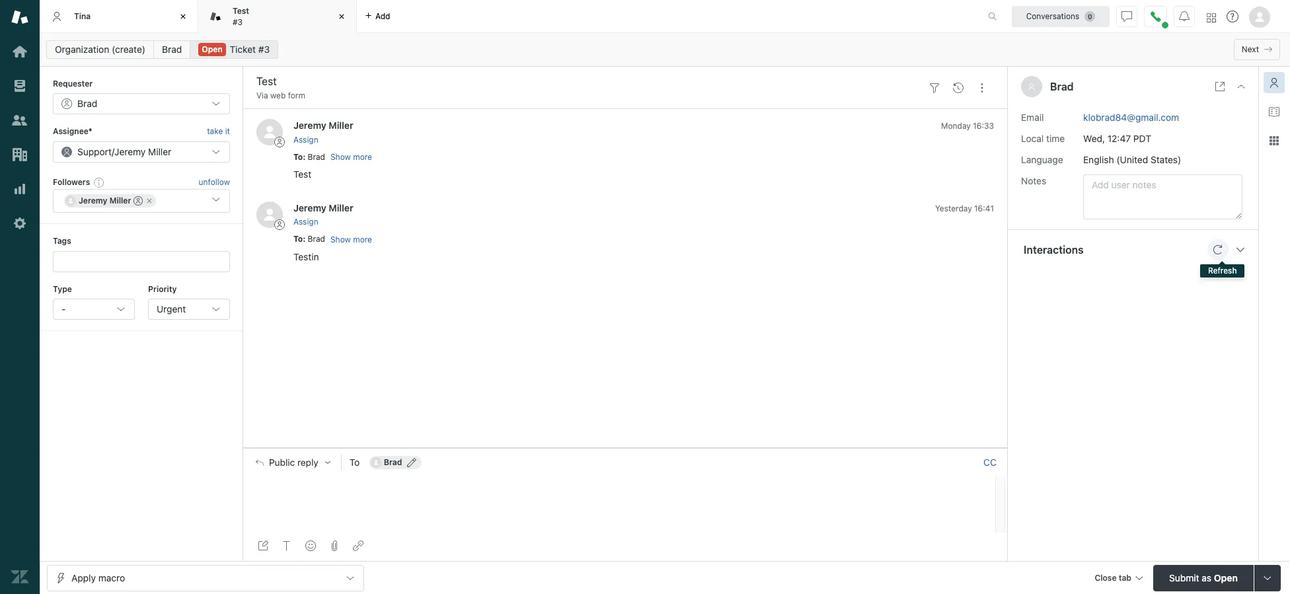 Task type: describe. For each thing, give the bounding box(es) containing it.
avatar image for testin
[[256, 202, 283, 228]]

edit user image
[[407, 458, 417, 467]]

time
[[1046, 133, 1065, 144]]

show for test
[[330, 152, 351, 162]]

12:47
[[1108, 133, 1131, 144]]

get started image
[[11, 43, 28, 60]]

16:33
[[973, 121, 994, 131]]

apply macro
[[71, 572, 125, 583]]

/
[[112, 146, 114, 157]]

customers image
[[11, 112, 28, 129]]

brad inside secondary element
[[162, 44, 182, 55]]

assign button for testin
[[293, 216, 318, 228]]

to : brad show more test
[[293, 152, 372, 180]]

more for testin
[[353, 234, 372, 244]]

brad inside to : brad show more test
[[308, 152, 325, 162]]

remove image
[[146, 197, 154, 205]]

reply
[[297, 457, 318, 468]]

organization (create) button
[[46, 40, 154, 59]]

avatar image for test
[[256, 119, 283, 146]]

monday 16:33
[[941, 121, 994, 131]]

events image
[[953, 82, 964, 93]]

unfollow
[[199, 177, 230, 187]]

customer context image
[[1269, 77, 1280, 88]]

local
[[1021, 133, 1044, 144]]

button displays agent's chat status as invisible. image
[[1122, 11, 1132, 21]]

urgent
[[157, 303, 186, 315]]

: for testin
[[303, 234, 306, 244]]

miller up "to : brad show more testin"
[[329, 202, 353, 214]]

brad link
[[153, 40, 191, 59]]

- button
[[53, 299, 135, 320]]

apps image
[[1269, 136, 1280, 146]]

conversations button
[[1012, 6, 1110, 27]]

jeremy inside assignee* element
[[114, 146, 146, 157]]

zendesk support image
[[11, 9, 28, 26]]

open inside secondary element
[[202, 44, 223, 54]]

jeremy miller link for testin
[[293, 202, 353, 214]]

tabs tab list
[[40, 0, 974, 33]]

millerjeremy500@gmail.com image
[[65, 196, 76, 206]]

followers
[[53, 177, 90, 187]]

to for to : brad show more testin
[[293, 234, 303, 244]]

miller up to : brad show more test
[[329, 120, 353, 131]]

miller inside option
[[110, 196, 131, 206]]

info on adding followers image
[[94, 177, 105, 188]]

knowledge image
[[1269, 106, 1280, 117]]

tina
[[74, 11, 91, 21]]

submit
[[1169, 572, 1200, 583]]

zendesk image
[[11, 569, 28, 586]]

(united
[[1117, 154, 1148, 165]]

test #3
[[233, 6, 249, 27]]

jeremy miller assign for test
[[293, 120, 353, 145]]

add button
[[357, 0, 398, 32]]

jeremy inside option
[[79, 196, 107, 206]]

close
[[1095, 573, 1117, 583]]

organization (create)
[[55, 44, 145, 55]]

ticket actions image
[[977, 82, 988, 93]]

assign for testin
[[293, 217, 318, 227]]

show more button for testin
[[330, 234, 372, 246]]

submit as open
[[1169, 572, 1238, 583]]

requester
[[53, 79, 93, 89]]

email
[[1021, 111, 1044, 123]]

close tab button
[[1089, 565, 1148, 593]]

monday
[[941, 121, 971, 131]]

admin image
[[11, 215, 28, 232]]

public reply button
[[244, 449, 341, 477]]

ticket
[[230, 44, 256, 55]]

requester element
[[53, 93, 230, 115]]

cc
[[984, 457, 997, 468]]

via web form
[[256, 91, 305, 100]]

user image
[[1028, 83, 1036, 91]]

take it button
[[207, 125, 230, 139]]

form
[[288, 91, 305, 100]]

wed, 12:47 pdt
[[1083, 133, 1152, 144]]

show for testin
[[330, 234, 351, 244]]

urgent button
[[148, 299, 230, 320]]

yesterday
[[935, 204, 972, 214]]

to : brad show more testin
[[293, 234, 372, 262]]

to for to
[[350, 457, 360, 468]]

assignee*
[[53, 127, 92, 136]]

main element
[[0, 0, 40, 594]]

tags
[[53, 236, 71, 246]]

add link (cmd k) image
[[353, 541, 364, 551]]

jeremy up "to : brad show more testin"
[[293, 202, 326, 214]]

jeremy miller link for test
[[293, 120, 353, 131]]

add attachment image
[[329, 541, 340, 551]]

show more button for test
[[330, 151, 372, 163]]

cc button
[[984, 457, 997, 469]]

it
[[225, 127, 230, 136]]

jeremy down form in the left top of the page
[[293, 120, 326, 131]]

Yesterday 16:41 text field
[[935, 204, 994, 214]]

to for to : brad show more test
[[293, 152, 303, 162]]

local time
[[1021, 133, 1065, 144]]



Task type: vqa. For each thing, say whether or not it's contained in the screenshot.
"To : Brad Show more Test"
yes



Task type: locate. For each thing, give the bounding box(es) containing it.
close tab
[[1095, 573, 1132, 583]]

organizations image
[[11, 146, 28, 163]]

view more details image
[[1215, 81, 1226, 92]]

language
[[1021, 154, 1063, 165]]

1 vertical spatial open
[[1214, 572, 1238, 583]]

jeremy down info on adding followers icon
[[79, 196, 107, 206]]

add
[[375, 11, 390, 21]]

close image up brad link
[[177, 10, 190, 23]]

apply
[[71, 572, 96, 583]]

: down form in the left top of the page
[[303, 152, 306, 162]]

states)
[[1151, 154, 1181, 165]]

-
[[61, 303, 66, 315]]

jeremy miller link up "to : brad show more testin"
[[293, 202, 353, 214]]

0 vertical spatial jeremy miller assign
[[293, 120, 353, 145]]

to
[[293, 152, 303, 162], [293, 234, 303, 244], [350, 457, 360, 468]]

unfollow button
[[199, 176, 230, 188]]

avatar image
[[256, 119, 283, 146], [256, 202, 283, 228]]

2 show from the top
[[330, 234, 351, 244]]

views image
[[11, 77, 28, 95]]

test
[[233, 6, 249, 16], [293, 169, 312, 180]]

take
[[207, 127, 223, 136]]

miller left user is an agent image
[[110, 196, 131, 206]]

to down form in the left top of the page
[[293, 152, 303, 162]]

2 jeremy miller link from the top
[[293, 202, 353, 214]]

2 close image from the left
[[335, 10, 348, 23]]

2 avatar image from the top
[[256, 202, 283, 228]]

klobrad84@gmail.com image
[[371, 457, 381, 468]]

ticket #3
[[230, 44, 270, 55]]

take it
[[207, 127, 230, 136]]

assign up testin
[[293, 217, 318, 227]]

:
[[303, 152, 306, 162], [303, 234, 306, 244]]

format text image
[[282, 541, 292, 551]]

open left ticket
[[202, 44, 223, 54]]

english (united states)
[[1083, 154, 1181, 165]]

jeremy miller assign up "to : brad show more testin"
[[293, 202, 353, 227]]

jeremy miller link
[[293, 120, 353, 131], [293, 202, 353, 214]]

1 more from the top
[[353, 152, 372, 162]]

1 vertical spatial show more button
[[330, 234, 372, 246]]

#3 right ticket
[[258, 44, 270, 55]]

insert emojis image
[[305, 541, 316, 551]]

tina tab
[[40, 0, 198, 33]]

assign for test
[[293, 135, 318, 145]]

brad inside requester 'element'
[[77, 98, 97, 109]]

displays possible ticket submission types image
[[1263, 573, 1273, 583]]

assign button up testin
[[293, 216, 318, 228]]

notes
[[1021, 175, 1047, 186]]

1 jeremy miller assign from the top
[[293, 120, 353, 145]]

: up testin
[[303, 234, 306, 244]]

1 horizontal spatial close image
[[335, 10, 348, 23]]

show inside "to : brad show more testin"
[[330, 234, 351, 244]]

1 horizontal spatial test
[[293, 169, 312, 180]]

1 vertical spatial test
[[293, 169, 312, 180]]

user is an agent image
[[134, 196, 143, 206]]

: for test
[[303, 152, 306, 162]]

1 vertical spatial jeremy miller link
[[293, 202, 353, 214]]

next button
[[1234, 39, 1280, 60]]

organization
[[55, 44, 109, 55]]

public reply
[[269, 457, 318, 468]]

test inside tabs "tab list"
[[233, 6, 249, 16]]

1 close image from the left
[[177, 10, 190, 23]]

brad inside "to : brad show more testin"
[[308, 234, 325, 244]]

more inside "to : brad show more testin"
[[353, 234, 372, 244]]

assignee* element
[[53, 141, 230, 162]]

1 vertical spatial to
[[293, 234, 303, 244]]

klobrad84@gmail.com
[[1083, 111, 1179, 123]]

zendesk products image
[[1207, 13, 1216, 22]]

close image
[[1236, 81, 1247, 92]]

2 vertical spatial to
[[350, 457, 360, 468]]

Add user notes text field
[[1083, 174, 1243, 219]]

open right as
[[1214, 572, 1238, 583]]

1 vertical spatial #3
[[258, 44, 270, 55]]

support
[[77, 146, 112, 157]]

jeremy miller assign for testin
[[293, 202, 353, 227]]

tab
[[198, 0, 357, 33]]

interactions
[[1024, 244, 1084, 256]]

priority
[[148, 284, 177, 294]]

0 vertical spatial show more button
[[330, 151, 372, 163]]

user image
[[1029, 83, 1035, 90]]

web
[[270, 91, 286, 100]]

Subject field
[[254, 73, 920, 89]]

1 horizontal spatial #3
[[258, 44, 270, 55]]

jeremy right support
[[114, 146, 146, 157]]

filter image
[[929, 82, 940, 93]]

#3 for test #3
[[233, 17, 243, 27]]

#3 inside test #3
[[233, 17, 243, 27]]

jeremy miller assign up to : brad show more test
[[293, 120, 353, 145]]

to left klobrad84@gmail.com icon
[[350, 457, 360, 468]]

show
[[330, 152, 351, 162], [330, 234, 351, 244]]

(create)
[[112, 44, 145, 55]]

secondary element
[[40, 36, 1290, 63]]

close image
[[177, 10, 190, 23], [335, 10, 348, 23]]

: inside "to : brad show more testin"
[[303, 234, 306, 244]]

miller right /
[[148, 146, 171, 157]]

: inside to : brad show more test
[[303, 152, 306, 162]]

1 show from the top
[[330, 152, 351, 162]]

macro
[[98, 572, 125, 583]]

0 vertical spatial #3
[[233, 17, 243, 27]]

close image inside tina tab
[[177, 10, 190, 23]]

Monday 16:33 text field
[[941, 121, 994, 131]]

0 vertical spatial open
[[202, 44, 223, 54]]

jeremy miller assign
[[293, 120, 353, 145], [293, 202, 353, 227]]

0 vertical spatial :
[[303, 152, 306, 162]]

yesterday 16:41
[[935, 204, 994, 214]]

1 vertical spatial assign
[[293, 217, 318, 227]]

to inside "to : brad show more testin"
[[293, 234, 303, 244]]

1 vertical spatial jeremy miller assign
[[293, 202, 353, 227]]

miller inside assignee* element
[[148, 146, 171, 157]]

2 show more button from the top
[[330, 234, 372, 246]]

show inside to : brad show more test
[[330, 152, 351, 162]]

assign button for test
[[293, 134, 318, 146]]

#3
[[233, 17, 243, 27], [258, 44, 270, 55]]

testin
[[293, 251, 319, 262]]

draft mode image
[[258, 541, 268, 551]]

tab
[[1119, 573, 1132, 583]]

jeremy miller link down form in the left top of the page
[[293, 120, 353, 131]]

#3 up ticket
[[233, 17, 243, 27]]

2 more from the top
[[353, 234, 372, 244]]

assign
[[293, 135, 318, 145], [293, 217, 318, 227]]

2 : from the top
[[303, 234, 306, 244]]

#3 inside secondary element
[[258, 44, 270, 55]]

2 jeremy miller assign from the top
[[293, 202, 353, 227]]

0 horizontal spatial #3
[[233, 17, 243, 27]]

1 vertical spatial assign button
[[293, 216, 318, 228]]

refresh tooltip
[[1200, 264, 1245, 278]]

support / jeremy miller
[[77, 146, 171, 157]]

test inside to : brad show more test
[[293, 169, 312, 180]]

0 vertical spatial jeremy miller link
[[293, 120, 353, 131]]

#3 for ticket #3
[[258, 44, 270, 55]]

reporting image
[[11, 180, 28, 198]]

assign button up to : brad show more test
[[293, 134, 318, 146]]

0 vertical spatial assign
[[293, 135, 318, 145]]

open
[[202, 44, 223, 54], [1214, 572, 1238, 583]]

1 assign from the top
[[293, 135, 318, 145]]

1 avatar image from the top
[[256, 119, 283, 146]]

conversations
[[1026, 11, 1080, 21]]

0 vertical spatial avatar image
[[256, 119, 283, 146]]

notifications image
[[1179, 11, 1190, 21]]

0 horizontal spatial close image
[[177, 10, 190, 23]]

1 vertical spatial avatar image
[[256, 202, 283, 228]]

public
[[269, 457, 295, 468]]

to up testin
[[293, 234, 303, 244]]

english
[[1083, 154, 1114, 165]]

0 vertical spatial to
[[293, 152, 303, 162]]

more
[[353, 152, 372, 162], [353, 234, 372, 244]]

refresh
[[1208, 266, 1237, 276]]

jeremy miller option
[[64, 194, 156, 208]]

2 assign from the top
[[293, 217, 318, 227]]

assign up to : brad show more test
[[293, 135, 318, 145]]

1 vertical spatial more
[[353, 234, 372, 244]]

close image left add popup button
[[335, 10, 348, 23]]

0 horizontal spatial test
[[233, 6, 249, 16]]

more inside to : brad show more test
[[353, 152, 372, 162]]

to inside to : brad show more test
[[293, 152, 303, 162]]

as
[[1202, 572, 1212, 583]]

16:41
[[974, 204, 994, 214]]

1 show more button from the top
[[330, 151, 372, 163]]

type
[[53, 284, 72, 294]]

1 vertical spatial :
[[303, 234, 306, 244]]

0 horizontal spatial open
[[202, 44, 223, 54]]

jeremy miller
[[79, 196, 131, 206]]

1 jeremy miller link from the top
[[293, 120, 353, 131]]

0 vertical spatial assign button
[[293, 134, 318, 146]]

brad
[[162, 44, 182, 55], [1050, 81, 1074, 93], [77, 98, 97, 109], [308, 152, 325, 162], [308, 234, 325, 244], [384, 457, 402, 467]]

get help image
[[1227, 11, 1239, 22]]

pdt
[[1134, 133, 1152, 144]]

1 vertical spatial show
[[330, 234, 351, 244]]

0 vertical spatial test
[[233, 6, 249, 16]]

2 assign button from the top
[[293, 216, 318, 228]]

jeremy
[[293, 120, 326, 131], [114, 146, 146, 157], [79, 196, 107, 206], [293, 202, 326, 214]]

miller
[[329, 120, 353, 131], [148, 146, 171, 157], [110, 196, 131, 206], [329, 202, 353, 214]]

wed,
[[1083, 133, 1105, 144]]

1 horizontal spatial open
[[1214, 572, 1238, 583]]

hide composer image
[[620, 443, 631, 453]]

tab containing test
[[198, 0, 357, 33]]

via
[[256, 91, 268, 100]]

next
[[1242, 44, 1259, 54]]

0 vertical spatial more
[[353, 152, 372, 162]]

1 : from the top
[[303, 152, 306, 162]]

assign button
[[293, 134, 318, 146], [293, 216, 318, 228]]

followers element
[[53, 189, 230, 213]]

conversationlabel log
[[243, 109, 1007, 448]]

show more button
[[330, 151, 372, 163], [330, 234, 372, 246]]

0 vertical spatial show
[[330, 152, 351, 162]]

1 assign button from the top
[[293, 134, 318, 146]]

more for test
[[353, 152, 372, 162]]



